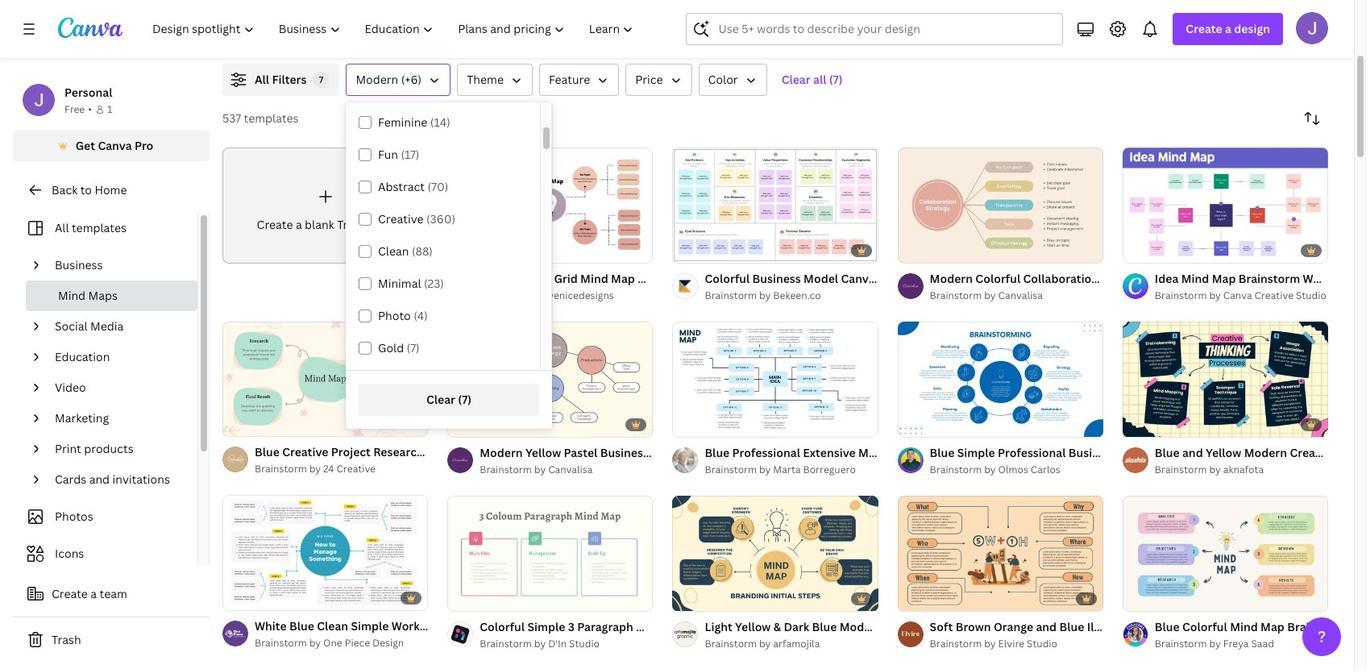 Task type: describe. For each thing, give the bounding box(es) containing it.
create for create a design
[[1186, 21, 1223, 36]]

clear (7) button
[[359, 384, 539, 416]]

borreguero
[[803, 463, 856, 476]]

business inside modern yellow pastel business strategy diagram brainstorm brainstorm by canvalisa
[[600, 445, 649, 460]]

colorful inside the colorful simple 3 paragraph mind map brainstorms brainstorm by d'in studio
[[480, 619, 525, 634]]

create a blank tree chart
[[257, 217, 394, 232]]

theme button
[[457, 64, 533, 96]]

blue for blue professional extensive mind map graph
[[705, 445, 730, 460]]

abstract
[[378, 179, 425, 194]]

arfamojila
[[773, 637, 820, 650]]

free
[[65, 102, 85, 116]]

saad
[[1252, 637, 1275, 650]]

map inside peach yellow grid mind map brainstorm brainstorm by venicedesigns
[[611, 271, 635, 286]]

education link
[[48, 342, 188, 372]]

modern colorful collaboration strategy diagram brainstorm brainstorm by canvalisa
[[930, 271, 1261, 302]]

modern for modern colorful collaboration strategy diagram brainstorm brainstorm by canvalisa
[[930, 271, 973, 286]]

by inside blue professional extensive mind map graph brainstorm by marta borreguero
[[760, 463, 771, 476]]

brainstorm inside blue and yellow modern creative think brainstorm by aknafota
[[1155, 463, 1207, 476]]

get
[[76, 138, 95, 153]]

1 horizontal spatial canva
[[1224, 289, 1253, 302]]

all
[[813, 72, 827, 87]]

all templates link
[[23, 213, 188, 243]]

brainstorm inside the colorful simple 3 paragraph mind map brainstorms brainstorm by d'in studio
[[480, 637, 532, 650]]

blue colorful mind map brainstorm brainstorm by freya saad
[[1155, 619, 1349, 650]]

filters
[[272, 72, 307, 87]]

yellow for modern
[[526, 445, 561, 460]]

by inside blue colorful mind map brainstorm brainstorm by freya saad
[[1210, 637, 1221, 650]]

diagram inside modern yellow pastel business strategy diagram brainstorm brainstorm by canvalisa
[[701, 445, 747, 460]]

model
[[804, 271, 839, 286]]

colorful simple 3 paragraph mind map brainstorms link
[[480, 618, 761, 636]]

price
[[636, 72, 663, 87]]

white blue clean simple workflow mind map brainstorm image
[[223, 495, 428, 611]]

brown
[[956, 619, 991, 634]]

photos
[[55, 509, 93, 524]]

cards and invitations link
[[48, 464, 188, 495]]

create for create a team
[[52, 586, 88, 601]]

brainstorm by canva creative studio
[[1155, 289, 1327, 302]]

(4)
[[414, 308, 428, 323]]

creative inside brainstorm by canva creative studio link
[[1255, 289, 1294, 302]]

back
[[52, 182, 78, 198]]

blue for blue and yellow modern creative think
[[1155, 445, 1180, 460]]

icons link
[[23, 539, 188, 569]]

colorful business model canvas strategic planning brainstorm image
[[673, 147, 878, 263]]

2 horizontal spatial (7)
[[829, 72, 843, 87]]

modern colorful collaboration strategy diagram brainstorm link
[[930, 270, 1261, 288]]

537
[[223, 110, 241, 126]]

maps
[[88, 288, 118, 303]]

a for blank
[[296, 217, 302, 232]]

elvire
[[999, 637, 1025, 650]]

(7) for clear (7)
[[458, 392, 472, 407]]

brainstorm by arfamojila
[[705, 637, 820, 650]]

clear for clear all (7)
[[782, 72, 811, 87]]

brainstorms
[[694, 619, 761, 634]]

mind inside soft brown orange and blue illustrated 5w1h mind map brainstorm by elvire studio
[[1182, 619, 1210, 634]]

by inside peach yellow grid mind map brainstorm brainstorm by venicedesigns
[[534, 289, 546, 302]]

colorful inside modern colorful collaboration strategy diagram brainstorm brainstorm by canvalisa
[[976, 271, 1021, 286]]

paragraph
[[577, 619, 634, 634]]

cards and invitations
[[55, 472, 170, 487]]

canvas
[[841, 271, 881, 286]]

soft brown orange and blue illustrated 5w1h mind map link
[[930, 618, 1237, 636]]

by inside colorful business model canvas strategic planning brainstorm brainstorm by bekeen.co
[[760, 289, 771, 302]]

brainstorm by olmos carlos link
[[930, 462, 1104, 478]]

blue for blue colorful mind map brainstorm
[[1155, 619, 1180, 634]]

mind maps
[[58, 288, 118, 303]]

trash
[[52, 632, 81, 647]]

photo
[[378, 308, 411, 323]]

bekeen.co
[[773, 289, 821, 302]]

all templates
[[55, 220, 127, 235]]

peach yellow grid mind map brainstorm brainstorm by venicedesigns
[[480, 271, 700, 302]]

(23)
[[424, 276, 444, 291]]

price button
[[626, 64, 692, 96]]

a for design
[[1226, 21, 1232, 36]]

carlos
[[1031, 463, 1061, 476]]

brainstorm by elvire studio link
[[930, 636, 1104, 652]]

strategy inside modern colorful collaboration strategy diagram brainstorm brainstorm by canvalisa
[[1102, 271, 1148, 286]]

7
[[319, 73, 323, 85]]

simple inside white blue clean simple workflow mind map brainstorm brainstorm by one piece design
[[351, 619, 389, 634]]

by inside blue simple professional business brainstorm brainstorm by olmos carlos
[[985, 463, 996, 476]]

by inside the colorful simple 3 paragraph mind map brainstorms brainstorm by d'in studio
[[534, 637, 546, 650]]

gold
[[378, 340, 404, 356]]

yellow for peach
[[516, 271, 552, 286]]

yellow inside blue and yellow modern creative think brainstorm by aknafota
[[1206, 445, 1242, 460]]

and for blue
[[1183, 445, 1203, 460]]

studio inside soft brown orange and blue illustrated 5w1h mind map brainstorm by elvire studio
[[1027, 637, 1058, 650]]

soft brown orange and blue illustrated 5w1h mind map brainstorm by elvire studio
[[930, 619, 1237, 650]]

blue creative project research mind map brainstorm link
[[255, 444, 546, 462]]

by inside modern yellow pastel business strategy diagram brainstorm brainstorm by canvalisa
[[534, 463, 546, 476]]

a for team
[[91, 586, 97, 601]]

modern (+6)
[[356, 72, 422, 87]]

tree chart templates image
[[985, 0, 1329, 44]]

mind inside white blue clean simple workflow mind map brainstorm brainstorm by one piece design
[[446, 619, 474, 634]]

brainstorm by marta borreguero link
[[705, 462, 878, 478]]

feminine (14)
[[378, 114, 451, 130]]

blue professional extensive mind map graph image
[[673, 321, 878, 437]]

color
[[708, 72, 738, 87]]

business link
[[48, 250, 188, 281]]

create a design button
[[1173, 13, 1284, 45]]

soft brown orange and blue illustrated 5w1h mind map image
[[898, 495, 1104, 611]]

modern for modern (+6)
[[356, 72, 399, 87]]

map inside "blue creative project research mind map brainstorm brainstorm by 24 creative"
[[457, 445, 481, 460]]

peach yellow grid mind map brainstorm image
[[448, 147, 653, 263]]

brainstorm inside blue professional extensive mind map graph brainstorm by marta borreguero
[[705, 463, 757, 476]]

and for cards
[[89, 472, 110, 487]]

brainstorm by aknafota link
[[1155, 462, 1329, 478]]

gold (7)
[[378, 340, 420, 356]]

•
[[88, 102, 92, 116]]

brainstorm by d'in studio link
[[480, 636, 653, 652]]

map inside the colorful simple 3 paragraph mind map brainstorms brainstorm by d'in studio
[[667, 619, 691, 634]]

modern colorful collaboration strategy diagram brainstorm image
[[898, 147, 1104, 263]]

mind inside "blue creative project research mind map brainstorm brainstorm by 24 creative"
[[427, 445, 455, 460]]

marketing
[[55, 410, 109, 426]]

modern (+6) button
[[346, 64, 451, 96]]

home
[[95, 182, 127, 198]]

create a blank tree chart link
[[223, 148, 428, 263]]

blue creative project research mind map brainstorm image
[[223, 321, 428, 437]]

think
[[1339, 445, 1367, 460]]

education
[[55, 349, 110, 364]]

by inside soft brown orange and blue illustrated 5w1h mind map brainstorm by elvire studio
[[985, 637, 996, 650]]

colorful simple 3 paragraph mind map brainstorms brainstorm by d'in studio
[[480, 619, 761, 650]]

graph
[[916, 445, 950, 460]]

create a team
[[52, 586, 127, 601]]

print
[[55, 441, 81, 456]]

brainstorm by canva creative studio link
[[1155, 288, 1329, 304]]

photo (4)
[[378, 308, 428, 323]]

workflow
[[392, 619, 443, 634]]

illustrated
[[1087, 619, 1145, 634]]

professional inside blue professional extensive mind map graph brainstorm by marta borreguero
[[733, 445, 801, 460]]

by inside blue and yellow modern creative think brainstorm by aknafota
[[1210, 463, 1221, 476]]

idea mind map brainstorm whiteboard in purple pink modern professional style image
[[1123, 147, 1329, 263]]

creative (360)
[[378, 211, 456, 227]]

blue and yellow modern creative thinking mind map image
[[1123, 321, 1329, 437]]

2 horizontal spatial studio
[[1296, 289, 1327, 302]]

minimal
[[378, 276, 421, 291]]

brainstorm by arfamojila link
[[705, 636, 878, 652]]

blue simple professional business brainstorm link
[[930, 444, 1182, 462]]



Task type: vqa. For each thing, say whether or not it's contained in the screenshot.
CANVA to the left
yes



Task type: locate. For each thing, give the bounding box(es) containing it.
1 vertical spatial templates
[[72, 220, 127, 235]]

modern yellow pastel business strategy diagram brainstorm image
[[448, 321, 653, 437]]

d'in
[[548, 637, 567, 650]]

clear inside clear (7) button
[[426, 392, 456, 407]]

professional inside blue simple professional business brainstorm brainstorm by olmos carlos
[[998, 445, 1066, 460]]

design
[[373, 636, 404, 650]]

project
[[331, 445, 371, 460]]

brainstorm by bekeen.co link
[[705, 288, 878, 304]]

create down 'icons'
[[52, 586, 88, 601]]

blue and yellow modern creative think link
[[1155, 444, 1367, 462]]

simple for colorful
[[528, 619, 565, 634]]

peach
[[480, 271, 513, 286]]

marketing link
[[48, 403, 188, 434]]

0 vertical spatial diagram
[[1151, 271, 1197, 286]]

strategic
[[884, 271, 933, 286]]

by inside modern colorful collaboration strategy diagram brainstorm brainstorm by canvalisa
[[985, 289, 996, 302]]

blue creative project research mind map brainstorm brainstorm by 24 creative
[[255, 445, 546, 476]]

diagram up "brainstorm by marta borreguero" link
[[701, 445, 747, 460]]

print products link
[[48, 434, 188, 464]]

simple inside the colorful simple 3 paragraph mind map brainstorms brainstorm by d'in studio
[[528, 619, 565, 634]]

modern inside blue and yellow modern creative think brainstorm by aknafota
[[1245, 445, 1288, 460]]

2 professional from the left
[[998, 445, 1066, 460]]

1 vertical spatial canva
[[1224, 289, 1253, 302]]

1 professional from the left
[[733, 445, 801, 460]]

blue inside blue and yellow modern creative think brainstorm by aknafota
[[1155, 445, 1180, 460]]

map inside white blue clean simple workflow mind map brainstorm brainstorm by one piece design
[[477, 619, 501, 634]]

to
[[80, 182, 92, 198]]

map up venicedesigns
[[611, 271, 635, 286]]

all for all templates
[[55, 220, 69, 235]]

blue inside blue colorful mind map brainstorm brainstorm by freya saad
[[1155, 619, 1180, 634]]

0 vertical spatial clean
[[378, 243, 409, 259]]

0 horizontal spatial canvalisa
[[548, 463, 593, 476]]

blue inside blue simple professional business brainstorm brainstorm by olmos carlos
[[930, 445, 955, 460]]

brainstorm by canvalisa link down collaboration
[[930, 288, 1104, 304]]

create a blank tree chart element
[[223, 148, 428, 263]]

and inside soft brown orange and blue illustrated 5w1h mind map brainstorm by elvire studio
[[1036, 619, 1057, 634]]

by inside "blue creative project research mind map brainstorm brainstorm by 24 creative"
[[309, 462, 321, 476]]

(7) for gold (7)
[[407, 340, 420, 356]]

orange
[[994, 619, 1034, 634]]

canvalisa
[[999, 289, 1043, 302], [548, 463, 593, 476]]

mind
[[581, 271, 609, 286], [58, 288, 86, 303], [427, 445, 455, 460], [859, 445, 887, 460], [446, 619, 474, 634], [636, 619, 664, 634], [1182, 619, 1210, 634], [1230, 619, 1258, 634]]

1 vertical spatial clear
[[426, 392, 456, 407]]

blue professional extensive mind map graph brainstorm by marta borreguero
[[705, 445, 950, 476]]

feature button
[[539, 64, 619, 96]]

0 horizontal spatial diagram
[[701, 445, 747, 460]]

all
[[255, 72, 269, 87], [55, 220, 69, 235]]

clear up blue creative project research mind map brainstorm link
[[426, 392, 456, 407]]

blue for blue creative project research mind map brainstorm
[[255, 445, 280, 460]]

and right cards
[[89, 472, 110, 487]]

blue right illustrated
[[1155, 619, 1180, 634]]

feature
[[549, 72, 590, 87]]

Search search field
[[719, 14, 1053, 44]]

business
[[55, 257, 103, 273], [753, 271, 801, 286], [600, 445, 649, 460], [1069, 445, 1118, 460]]

templates down back to home at the left of page
[[72, 220, 127, 235]]

extensive
[[803, 445, 856, 460]]

by
[[534, 289, 546, 302], [760, 289, 771, 302], [985, 289, 996, 302], [1210, 289, 1221, 302], [309, 462, 321, 476], [534, 463, 546, 476], [760, 463, 771, 476], [985, 463, 996, 476], [1210, 463, 1221, 476], [309, 636, 321, 650], [534, 637, 546, 650], [760, 637, 771, 650], [985, 637, 996, 650], [1210, 637, 1221, 650]]

by inside white blue clean simple workflow mind map brainstorm brainstorm by one piece design
[[309, 636, 321, 650]]

all down the back
[[55, 220, 69, 235]]

mind inside blue colorful mind map brainstorm brainstorm by freya saad
[[1230, 619, 1258, 634]]

Sort by button
[[1296, 102, 1329, 135]]

and up brainstorm by aknafota link
[[1183, 445, 1203, 460]]

mind right the workflow
[[446, 619, 474, 634]]

blue up "brainstorm by marta borreguero" link
[[705, 445, 730, 460]]

a left design
[[1226, 21, 1232, 36]]

blue inside soft brown orange and blue illustrated 5w1h mind map brainstorm by elvire studio
[[1060, 619, 1085, 634]]

map inside soft brown orange and blue illustrated 5w1h mind map brainstorm by elvire studio
[[1213, 619, 1237, 634]]

clean
[[378, 243, 409, 259], [317, 619, 348, 634]]

business inside blue simple professional business brainstorm brainstorm by olmos carlos
[[1069, 445, 1118, 460]]

create
[[1186, 21, 1223, 36], [257, 217, 293, 232], [52, 586, 88, 601]]

clear for clear (7)
[[426, 392, 456, 407]]

2 horizontal spatial and
[[1183, 445, 1203, 460]]

marta
[[773, 463, 801, 476]]

blue inside white blue clean simple workflow mind map brainstorm brainstorm by one piece design
[[289, 619, 314, 634]]

simple right graph
[[958, 445, 996, 460]]

map inside blue colorful mind map brainstorm brainstorm by freya saad
[[1261, 619, 1285, 634]]

brainstorm by 24 creative link
[[255, 462, 428, 478]]

canvalisa down collaboration
[[999, 289, 1043, 302]]

yellow left pastel
[[526, 445, 561, 460]]

jacob simon image
[[1296, 12, 1329, 44]]

1 horizontal spatial diagram
[[1151, 271, 1197, 286]]

canva inside button
[[98, 138, 132, 153]]

blue for blue simple professional business brainstorm
[[930, 445, 955, 460]]

brainstorm by canvalisa link for yellow
[[480, 462, 653, 478]]

colorful business model canvas strategic planning brainstorm brainstorm by bekeen.co
[[705, 271, 1048, 302]]

simple inside blue simple professional business brainstorm brainstorm by olmos carlos
[[958, 445, 996, 460]]

get canva pro button
[[13, 131, 210, 161]]

brainstorm by one piece design link
[[255, 636, 428, 652]]

map down clear (7) button
[[457, 445, 481, 460]]

brainstorm by canvalisa link for colorful
[[930, 288, 1104, 304]]

freya
[[1224, 637, 1249, 650]]

blue simple professional business brainstorm image
[[898, 321, 1104, 437]]

colorful inside colorful business model canvas strategic planning brainstorm brainstorm by bekeen.co
[[705, 271, 750, 286]]

studio
[[1296, 289, 1327, 302], [569, 637, 600, 650], [1027, 637, 1058, 650]]

1 horizontal spatial strategy
[[1102, 271, 1148, 286]]

brainstorm inside soft brown orange and blue illustrated 5w1h mind map brainstorm by elvire studio
[[930, 637, 982, 650]]

yellow
[[516, 271, 552, 286], [526, 445, 561, 460], [1206, 445, 1242, 460]]

blue left illustrated
[[1060, 619, 1085, 634]]

canvalisa inside modern yellow pastel business strategy diagram brainstorm brainstorm by canvalisa
[[548, 463, 593, 476]]

a inside create a blank tree chart element
[[296, 217, 302, 232]]

modern yellow pastel business strategy diagram brainstorm brainstorm by canvalisa
[[480, 445, 811, 476]]

0 vertical spatial strategy
[[1102, 271, 1148, 286]]

clean left (88) on the top left of the page
[[378, 243, 409, 259]]

0 vertical spatial templates
[[244, 110, 299, 126]]

mind up social
[[58, 288, 86, 303]]

map left brainstorms
[[667, 619, 691, 634]]

colorful up the brainstorm by d'in studio link
[[480, 619, 525, 634]]

0 vertical spatial a
[[1226, 21, 1232, 36]]

1 vertical spatial clean
[[317, 619, 348, 634]]

2 vertical spatial create
[[52, 586, 88, 601]]

blue colorful mind map brainstorm image
[[1123, 495, 1329, 611]]

blue up "brainstorm by olmos carlos" 'link'
[[930, 445, 955, 460]]

0 horizontal spatial create
[[52, 586, 88, 601]]

blue up the brainstorm by 24 creative link
[[255, 445, 280, 460]]

back to home link
[[13, 174, 210, 206]]

0 horizontal spatial (7)
[[407, 340, 420, 356]]

map up saad
[[1261, 619, 1285, 634]]

create a team button
[[13, 578, 210, 610]]

fun (17)
[[378, 147, 420, 162]]

blue inside blue professional extensive mind map graph brainstorm by marta borreguero
[[705, 445, 730, 460]]

social media link
[[48, 311, 188, 342]]

white blue clean simple workflow mind map brainstorm link
[[255, 618, 565, 636]]

1 horizontal spatial professional
[[998, 445, 1066, 460]]

brainstorm by freya saad link
[[1155, 636, 1329, 652]]

diagram up brainstorm by canva creative studio
[[1151, 271, 1197, 286]]

2 vertical spatial and
[[1036, 619, 1057, 634]]

0 horizontal spatial and
[[89, 472, 110, 487]]

top level navigation element
[[142, 13, 648, 45]]

0 vertical spatial (7)
[[829, 72, 843, 87]]

map inside blue professional extensive mind map graph brainstorm by marta borreguero
[[889, 445, 913, 460]]

professional up marta
[[733, 445, 801, 460]]

yellow left grid
[[516, 271, 552, 286]]

1 horizontal spatial all
[[255, 72, 269, 87]]

24
[[323, 462, 334, 476]]

minimal (23)
[[378, 276, 444, 291]]

business up brainstorm by bekeen.co link
[[753, 271, 801, 286]]

a inside create a team button
[[91, 586, 97, 601]]

create a design
[[1186, 21, 1271, 36]]

create inside create a team button
[[52, 586, 88, 601]]

clear (7)
[[426, 392, 472, 407]]

brainstorm by venicedesigns link
[[480, 288, 653, 304]]

0 vertical spatial create
[[1186, 21, 1223, 36]]

0 horizontal spatial studio
[[569, 637, 600, 650]]

mind right research
[[427, 445, 455, 460]]

diagram inside modern colorful collaboration strategy diagram brainstorm brainstorm by canvalisa
[[1151, 271, 1197, 286]]

theme
[[467, 72, 504, 87]]

canvalisa down pastel
[[548, 463, 593, 476]]

create left design
[[1186, 21, 1223, 36]]

1 vertical spatial and
[[89, 472, 110, 487]]

white blue clean simple workflow mind map brainstorm brainstorm by one piece design
[[255, 619, 565, 650]]

mind up venicedesigns
[[581, 271, 609, 286]]

canva
[[98, 138, 132, 153], [1224, 289, 1253, 302]]

all for all filters
[[255, 72, 269, 87]]

one
[[323, 636, 342, 650]]

1 horizontal spatial canvalisa
[[999, 289, 1043, 302]]

1 vertical spatial all
[[55, 220, 69, 235]]

2 horizontal spatial create
[[1186, 21, 1223, 36]]

simple
[[958, 445, 996, 460], [351, 619, 389, 634], [528, 619, 565, 634]]

creative
[[378, 211, 424, 227], [1255, 289, 1294, 302], [282, 445, 329, 460], [1290, 445, 1337, 460], [337, 462, 376, 476]]

(70)
[[428, 179, 449, 194]]

0 horizontal spatial simple
[[351, 619, 389, 634]]

0 horizontal spatial strategy
[[652, 445, 698, 460]]

and right orange
[[1036, 619, 1057, 634]]

0 horizontal spatial canva
[[98, 138, 132, 153]]

feminine
[[378, 114, 428, 130]]

colorful simple 3 paragraph mind map brainstorms image
[[448, 495, 653, 611]]

(14)
[[430, 114, 451, 130]]

a left the blank
[[296, 217, 302, 232]]

get canva pro
[[76, 138, 153, 153]]

soft
[[930, 619, 953, 634]]

light yellow & dark blue modern branding initial steps mind map image
[[673, 495, 878, 611]]

brainstorm by canvalisa link
[[930, 288, 1104, 304], [480, 462, 653, 478]]

business inside 'link'
[[55, 257, 103, 273]]

colorful up freya
[[1183, 619, 1228, 634]]

colorful inside blue colorful mind map brainstorm brainstorm by freya saad
[[1183, 619, 1228, 634]]

business right pastel
[[600, 445, 649, 460]]

modern inside modern yellow pastel business strategy diagram brainstorm brainstorm by canvalisa
[[480, 445, 523, 460]]

strategy inside modern yellow pastel business strategy diagram brainstorm brainstorm by canvalisa
[[652, 445, 698, 460]]

mind up brainstorm by freya saad link
[[1230, 619, 1258, 634]]

olmos
[[999, 463, 1029, 476]]

simple for blue
[[958, 445, 996, 460]]

business up mind maps at the top
[[55, 257, 103, 273]]

colorful left collaboration
[[976, 271, 1021, 286]]

brainstorm by canvalisa link down pastel
[[480, 462, 653, 478]]

1 horizontal spatial and
[[1036, 619, 1057, 634]]

create left the blank
[[257, 217, 293, 232]]

map right the workflow
[[477, 619, 501, 634]]

0 vertical spatial canvalisa
[[999, 289, 1043, 302]]

None search field
[[686, 13, 1064, 45]]

blue inside "blue creative project research mind map brainstorm brainstorm by 24 creative"
[[255, 445, 280, 460]]

mind right paragraph
[[636, 619, 664, 634]]

0 vertical spatial brainstorm by canvalisa link
[[930, 288, 1104, 304]]

1 vertical spatial canvalisa
[[548, 463, 593, 476]]

mind right extensive on the right of the page
[[859, 445, 887, 460]]

modern for modern yellow pastel business strategy diagram brainstorm brainstorm by canvalisa
[[480, 445, 523, 460]]

clear inside the clear all (7) button
[[782, 72, 811, 87]]

0 vertical spatial clear
[[782, 72, 811, 87]]

clean up one
[[317, 619, 348, 634]]

537 templates
[[223, 110, 299, 126]]

yellow up brainstorm by aknafota link
[[1206, 445, 1242, 460]]

1 horizontal spatial clean
[[378, 243, 409, 259]]

free •
[[65, 102, 92, 116]]

a inside create a design dropdown button
[[1226, 21, 1232, 36]]

create inside create a design dropdown button
[[1186, 21, 1223, 36]]

clear left 'all'
[[782, 72, 811, 87]]

simple up d'in
[[528, 619, 565, 634]]

yellow inside peach yellow grid mind map brainstorm brainstorm by venicedesigns
[[516, 271, 552, 286]]

research
[[373, 445, 424, 460]]

mind right 5w1h
[[1182, 619, 1210, 634]]

(+6)
[[401, 72, 422, 87]]

mind inside blue professional extensive mind map graph brainstorm by marta borreguero
[[859, 445, 887, 460]]

blue up brainstorm by aknafota link
[[1155, 445, 1180, 460]]

create for create a blank tree chart
[[257, 217, 293, 232]]

business inside colorful business model canvas strategic planning brainstorm brainstorm by bekeen.co
[[753, 271, 801, 286]]

mind inside peach yellow grid mind map brainstorm brainstorm by venicedesigns
[[581, 271, 609, 286]]

pro
[[135, 138, 153, 153]]

all filters
[[255, 72, 307, 87]]

aknafota
[[1224, 463, 1264, 476]]

colorful up brainstorm by bekeen.co link
[[705, 271, 750, 286]]

back to home
[[52, 182, 127, 198]]

modern yellow pastel business strategy diagram brainstorm link
[[480, 444, 811, 462]]

0 horizontal spatial brainstorm by canvalisa link
[[480, 462, 653, 478]]

modern inside "button"
[[356, 72, 399, 87]]

personal
[[65, 85, 112, 100]]

0 horizontal spatial professional
[[733, 445, 801, 460]]

a left team
[[91, 586, 97, 601]]

clean inside white blue clean simple workflow mind map brainstorm brainstorm by one piece design
[[317, 619, 348, 634]]

2 vertical spatial (7)
[[458, 392, 472, 407]]

1 horizontal spatial brainstorm by canvalisa link
[[930, 288, 1104, 304]]

blue colorful mind map brainstorm link
[[1155, 618, 1349, 636]]

1 horizontal spatial studio
[[1027, 637, 1058, 650]]

0 horizontal spatial all
[[55, 220, 69, 235]]

tree
[[337, 217, 361, 232]]

1 horizontal spatial simple
[[528, 619, 565, 634]]

studio inside the colorful simple 3 paragraph mind map brainstorms brainstorm by d'in studio
[[569, 637, 600, 650]]

modern inside modern colorful collaboration strategy diagram brainstorm brainstorm by canvalisa
[[930, 271, 973, 286]]

professional up carlos
[[998, 445, 1066, 460]]

invitations
[[113, 472, 170, 487]]

templates right 537
[[244, 110, 299, 126]]

templates for 537 templates
[[244, 110, 299, 126]]

0 vertical spatial and
[[1183, 445, 1203, 460]]

pastel
[[564, 445, 598, 460]]

1 vertical spatial strategy
[[652, 445, 698, 460]]

0 horizontal spatial a
[[91, 586, 97, 601]]

all left filters
[[255, 72, 269, 87]]

simple up piece
[[351, 619, 389, 634]]

(360)
[[426, 211, 456, 227]]

1 horizontal spatial clear
[[782, 72, 811, 87]]

chart
[[363, 217, 394, 232]]

1 horizontal spatial create
[[257, 217, 293, 232]]

map left graph
[[889, 445, 913, 460]]

0 horizontal spatial templates
[[72, 220, 127, 235]]

yellow inside modern yellow pastel business strategy diagram brainstorm brainstorm by canvalisa
[[526, 445, 561, 460]]

2 vertical spatial a
[[91, 586, 97, 601]]

business up "brainstorm by olmos carlos" 'link'
[[1069, 445, 1118, 460]]

1 vertical spatial create
[[257, 217, 293, 232]]

0 vertical spatial canva
[[98, 138, 132, 153]]

mind inside the colorful simple 3 paragraph mind map brainstorms brainstorm by d'in studio
[[636, 619, 664, 634]]

print products
[[55, 441, 134, 456]]

map up freya
[[1213, 619, 1237, 634]]

1 vertical spatial brainstorm by canvalisa link
[[480, 462, 653, 478]]

2 horizontal spatial simple
[[958, 445, 996, 460]]

1 horizontal spatial a
[[296, 217, 302, 232]]

design
[[1235, 21, 1271, 36]]

0 horizontal spatial clean
[[317, 619, 348, 634]]

1 horizontal spatial (7)
[[458, 392, 472, 407]]

1 horizontal spatial templates
[[244, 110, 299, 126]]

1 vertical spatial (7)
[[407, 340, 420, 356]]

venicedesigns
[[548, 289, 614, 302]]

1 vertical spatial a
[[296, 217, 302, 232]]

blue right white at the bottom left of page
[[289, 619, 314, 634]]

and inside blue and yellow modern creative think brainstorm by aknafota
[[1183, 445, 1203, 460]]

blank
[[305, 217, 334, 232]]

templates for all templates
[[72, 220, 127, 235]]

0 vertical spatial all
[[255, 72, 269, 87]]

canvalisa inside modern colorful collaboration strategy diagram brainstorm brainstorm by canvalisa
[[999, 289, 1043, 302]]

2 horizontal spatial a
[[1226, 21, 1232, 36]]

creative inside blue and yellow modern creative think brainstorm by aknafota
[[1290, 445, 1337, 460]]

professional
[[733, 445, 801, 460], [998, 445, 1066, 460]]

create inside create a blank tree chart element
[[257, 217, 293, 232]]

trash link
[[13, 624, 210, 656]]

0 horizontal spatial clear
[[426, 392, 456, 407]]

1 vertical spatial diagram
[[701, 445, 747, 460]]

7 filter options selected element
[[313, 72, 329, 88]]



